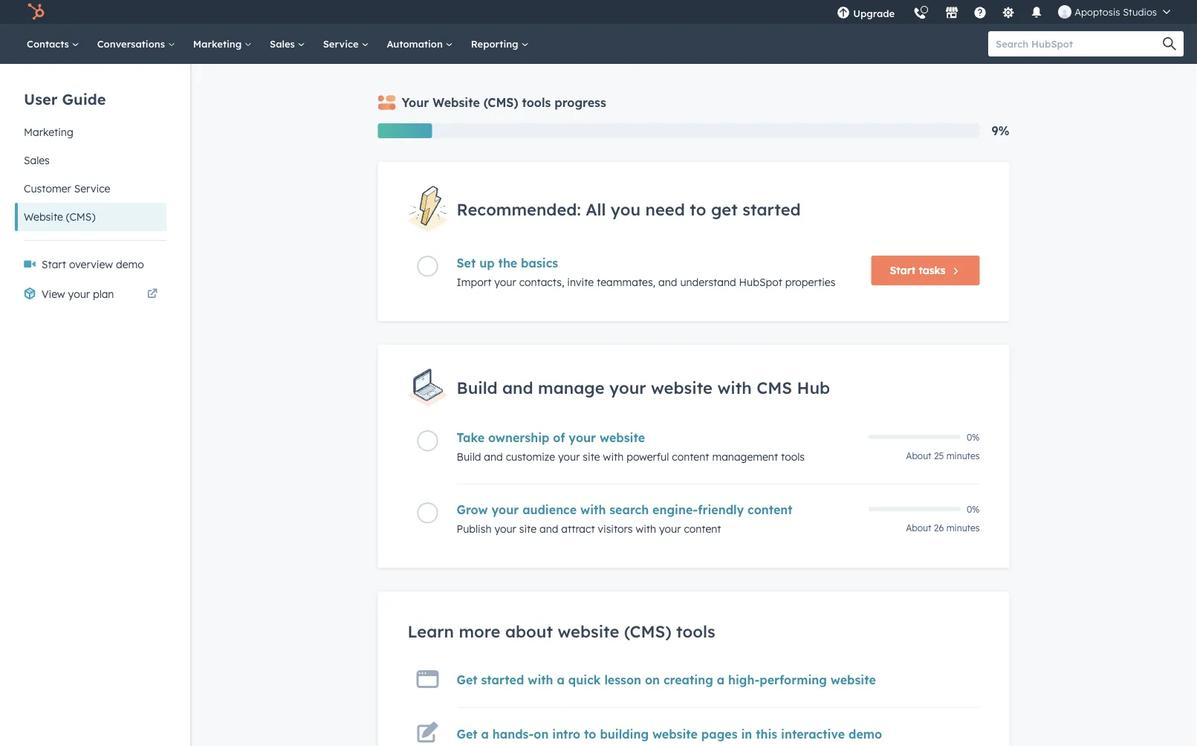 Task type: vqa. For each thing, say whether or not it's contained in the screenshot.
limit. on the right bottom of page
no



Task type: locate. For each thing, give the bounding box(es) containing it.
engine-
[[653, 502, 698, 517]]

sales button
[[15, 146, 166, 175]]

learn more about website (cms) tools
[[408, 621, 715, 642]]

1 get from the top
[[457, 672, 478, 687]]

2 0% from the top
[[967, 504, 980, 515]]

marketing left sales link
[[193, 38, 245, 50]]

about
[[906, 450, 932, 462], [906, 522, 932, 534]]

about left "26"
[[906, 522, 932, 534]]

website right "performing"
[[831, 672, 876, 687]]

0 horizontal spatial site
[[519, 522, 537, 535]]

1 horizontal spatial site
[[583, 450, 600, 463]]

upgrade
[[853, 7, 895, 19]]

1 vertical spatial 0%
[[967, 504, 980, 515]]

view
[[42, 288, 65, 301]]

service
[[323, 38, 362, 50], [74, 182, 110, 195]]

0 horizontal spatial start
[[42, 258, 66, 271]]

1 minutes from the top
[[947, 450, 980, 462]]

1 vertical spatial website
[[24, 210, 63, 223]]

0 vertical spatial service
[[323, 38, 362, 50]]

website down 'customer'
[[24, 210, 63, 223]]

your right grow
[[492, 502, 519, 517]]

apoptosis studios
[[1075, 6, 1157, 18]]

0 horizontal spatial on
[[534, 726, 549, 741]]

get started with a quick lesson on creating a high-performing website link
[[457, 672, 876, 687]]

cms
[[757, 377, 792, 398]]

0% up 'about 25 minutes'
[[967, 431, 980, 443]]

take
[[457, 430, 485, 445]]

on left intro
[[534, 726, 549, 741]]

1 horizontal spatial (cms)
[[484, 95, 518, 110]]

all
[[586, 199, 606, 219]]

start up view
[[42, 258, 66, 271]]

demo right overview
[[116, 258, 144, 271]]

(cms)
[[484, 95, 518, 110], [66, 210, 95, 223], [624, 621, 672, 642]]

minutes right 25
[[947, 450, 980, 462]]

high-
[[728, 672, 760, 687]]

1 vertical spatial service
[[74, 182, 110, 195]]

this
[[756, 726, 778, 741]]

a left high-
[[717, 672, 725, 687]]

content right friendly
[[748, 502, 793, 517]]

conversations
[[97, 38, 168, 50]]

1 about from the top
[[906, 450, 932, 462]]

0 vertical spatial minutes
[[947, 450, 980, 462]]

demo right interactive
[[849, 726, 882, 741]]

started
[[743, 199, 801, 219], [481, 672, 524, 687]]

search image
[[1163, 37, 1177, 51]]

0 horizontal spatial (cms)
[[66, 210, 95, 223]]

1 horizontal spatial website
[[433, 95, 480, 110]]

link opens in a new window image
[[147, 289, 158, 300]]

a left quick
[[557, 672, 565, 687]]

service down sales button
[[74, 182, 110, 195]]

site down audience
[[519, 522, 537, 535]]

1 vertical spatial tools
[[781, 450, 805, 463]]

2 horizontal spatial (cms)
[[624, 621, 672, 642]]

import
[[457, 276, 492, 289]]

apoptosis studios button
[[1050, 0, 1180, 24]]

calling icon button
[[908, 1, 933, 23]]

a
[[557, 672, 565, 687], [717, 672, 725, 687], [481, 726, 489, 741]]

set up the basics import your contacts, invite teammates, and understand hubspot properties
[[457, 256, 836, 289]]

25
[[934, 450, 944, 462]]

get a hands-on intro to building website pages in this interactive demo
[[457, 726, 882, 741]]

0 vertical spatial 0%
[[967, 431, 980, 443]]

2 get from the top
[[457, 726, 478, 741]]

tools left progress
[[522, 95, 551, 110]]

0 horizontal spatial marketing
[[24, 126, 73, 139]]

website
[[433, 95, 480, 110], [24, 210, 63, 223]]

marketing down user at the left
[[24, 126, 73, 139]]

0 vertical spatial demo
[[116, 258, 144, 271]]

0 horizontal spatial to
[[584, 726, 596, 741]]

1 vertical spatial about
[[906, 522, 932, 534]]

learn
[[408, 621, 454, 642]]

0 vertical spatial get
[[457, 672, 478, 687]]

0 vertical spatial to
[[690, 199, 706, 219]]

about for take ownership of your website
[[906, 450, 932, 462]]

0 vertical spatial content
[[672, 450, 709, 463]]

site
[[583, 450, 600, 463], [519, 522, 537, 535]]

with left cms at the bottom of the page
[[718, 377, 752, 398]]

1 horizontal spatial service
[[323, 38, 362, 50]]

sales right marketing link
[[270, 38, 298, 50]]

up
[[480, 256, 495, 271]]

ownership
[[488, 430, 550, 445]]

you
[[611, 199, 641, 219]]

0 vertical spatial build
[[457, 377, 498, 398]]

content down take ownership of your website button
[[672, 450, 709, 463]]

1 vertical spatial get
[[457, 726, 478, 741]]

on right lesson at the bottom
[[645, 672, 660, 687]]

0 horizontal spatial started
[[481, 672, 524, 687]]

calling icon image
[[914, 7, 927, 21]]

1 vertical spatial minutes
[[947, 522, 980, 534]]

1 vertical spatial site
[[519, 522, 537, 535]]

and down take
[[484, 450, 503, 463]]

invite
[[567, 276, 594, 289]]

build inside take ownership of your website build and customize your site with powerful content management tools
[[457, 450, 481, 463]]

minutes
[[947, 450, 980, 462], [947, 522, 980, 534]]

0 vertical spatial marketing
[[193, 38, 245, 50]]

your
[[402, 95, 429, 110]]

get down more
[[457, 672, 478, 687]]

1 horizontal spatial sales
[[270, 38, 298, 50]]

view your plan link
[[15, 279, 166, 309]]

start inside button
[[890, 264, 916, 277]]

to left get
[[690, 199, 706, 219]]

and down set up the basics button
[[659, 276, 677, 289]]

website inside button
[[24, 210, 63, 223]]

with
[[718, 377, 752, 398], [603, 450, 624, 463], [580, 502, 606, 517], [636, 522, 656, 535], [528, 672, 553, 687]]

1 horizontal spatial start
[[890, 264, 916, 277]]

link opens in a new window image
[[147, 285, 158, 303]]

tools inside take ownership of your website build and customize your site with powerful content management tools
[[781, 450, 805, 463]]

site inside take ownership of your website build and customize your site with powerful content management tools
[[583, 450, 600, 463]]

contacts
[[27, 38, 72, 50]]

(cms) up get started with a quick lesson on creating a high-performing website
[[624, 621, 672, 642]]

sales
[[270, 38, 298, 50], [24, 154, 50, 167]]

plan
[[93, 288, 114, 301]]

menu
[[828, 0, 1180, 29]]

0 vertical spatial started
[[743, 199, 801, 219]]

0 vertical spatial website
[[433, 95, 480, 110]]

and inside set up the basics import your contacts, invite teammates, and understand hubspot properties
[[659, 276, 677, 289]]

contacts,
[[519, 276, 564, 289]]

0 horizontal spatial tools
[[522, 95, 551, 110]]

on
[[645, 672, 660, 687], [534, 726, 549, 741]]

website right your
[[433, 95, 480, 110]]

build
[[457, 377, 498, 398], [457, 450, 481, 463]]

2 about from the top
[[906, 522, 932, 534]]

1 build from the top
[[457, 377, 498, 398]]

sales up 'customer'
[[24, 154, 50, 167]]

website up powerful
[[600, 430, 645, 445]]

1 horizontal spatial tools
[[676, 621, 715, 642]]

service right sales link
[[323, 38, 362, 50]]

with left powerful
[[603, 450, 624, 463]]

your inside set up the basics import your contacts, invite teammates, and understand hubspot properties
[[494, 276, 516, 289]]

2 horizontal spatial tools
[[781, 450, 805, 463]]

user guide views element
[[15, 64, 166, 231]]

started down more
[[481, 672, 524, 687]]

and down audience
[[540, 522, 558, 535]]

(cms) down reporting link
[[484, 95, 518, 110]]

pages
[[701, 726, 738, 741]]

1 vertical spatial demo
[[849, 726, 882, 741]]

powerful
[[627, 450, 669, 463]]

your
[[494, 276, 516, 289], [68, 288, 90, 301], [610, 377, 646, 398], [569, 430, 596, 445], [558, 450, 580, 463], [492, 502, 519, 517], [495, 522, 516, 535], [659, 522, 681, 535]]

build down take
[[457, 450, 481, 463]]

audience
[[523, 502, 577, 517]]

content down friendly
[[684, 522, 721, 535]]

1 0% from the top
[[967, 431, 980, 443]]

get a hands-on intro to building website pages in this interactive demo link
[[457, 726, 882, 741]]

about
[[505, 621, 553, 642]]

1 vertical spatial sales
[[24, 154, 50, 167]]

site left powerful
[[583, 450, 600, 463]]

sales inside button
[[24, 154, 50, 167]]

2 minutes from the top
[[947, 522, 980, 534]]

user
[[24, 90, 58, 108]]

to right intro
[[584, 726, 596, 741]]

teammates,
[[597, 276, 656, 289]]

1 vertical spatial build
[[457, 450, 481, 463]]

1 vertical spatial (cms)
[[66, 210, 95, 223]]

0 horizontal spatial a
[[481, 726, 489, 741]]

0 horizontal spatial sales
[[24, 154, 50, 167]]

start overview demo link
[[15, 250, 166, 279]]

help image
[[974, 7, 987, 20]]

minutes for grow your audience with search engine-friendly content
[[947, 522, 980, 534]]

about left 25
[[906, 450, 932, 462]]

menu containing apoptosis studios
[[828, 0, 1180, 29]]

about 26 minutes
[[906, 522, 980, 534]]

0% up about 26 minutes
[[967, 504, 980, 515]]

progress
[[555, 95, 606, 110]]

a left hands-
[[481, 726, 489, 741]]

tools right the management
[[781, 450, 805, 463]]

demo
[[116, 258, 144, 271], [849, 726, 882, 741]]

tools
[[522, 95, 551, 110], [781, 450, 805, 463], [676, 621, 715, 642]]

website left pages
[[652, 726, 698, 741]]

0 vertical spatial sales
[[270, 38, 298, 50]]

minutes right "26"
[[947, 522, 980, 534]]

user guide
[[24, 90, 106, 108]]

(cms) down customer service button
[[66, 210, 95, 223]]

notifications button
[[1024, 0, 1050, 24]]

to
[[690, 199, 706, 219], [584, 726, 596, 741]]

service inside service link
[[323, 38, 362, 50]]

2 build from the top
[[457, 450, 481, 463]]

get left hands-
[[457, 726, 478, 741]]

2 horizontal spatial a
[[717, 672, 725, 687]]

grow
[[457, 502, 488, 517]]

guide
[[62, 90, 106, 108]]

friendly
[[698, 502, 744, 517]]

your down "the"
[[494, 276, 516, 289]]

manage
[[538, 377, 605, 398]]

upgrade image
[[837, 7, 850, 20]]

reporting
[[471, 38, 521, 50]]

get
[[711, 199, 738, 219]]

build up take
[[457, 377, 498, 398]]

tools up creating
[[676, 621, 715, 642]]

your website (cms) tools progress
[[402, 95, 606, 110]]

get for get a hands-on intro to building website pages in this interactive demo
[[457, 726, 478, 741]]

start left the tasks
[[890, 264, 916, 277]]

get for get started with a quick lesson on creating a high-performing website
[[457, 672, 478, 687]]

0% for grow your audience with search engine-friendly content
[[967, 504, 980, 515]]

0 horizontal spatial service
[[74, 182, 110, 195]]

1 horizontal spatial on
[[645, 672, 660, 687]]

hub
[[797, 377, 830, 398]]

website
[[651, 377, 713, 398], [600, 430, 645, 445], [558, 621, 619, 642], [831, 672, 876, 687], [652, 726, 698, 741]]

0 vertical spatial site
[[583, 450, 600, 463]]

(cms) inside button
[[66, 210, 95, 223]]

contacts link
[[18, 24, 88, 64]]

your down engine- at the bottom of page
[[659, 522, 681, 535]]

0% for take ownership of your website
[[967, 431, 980, 443]]

1 vertical spatial marketing
[[24, 126, 73, 139]]

hubspot image
[[27, 3, 45, 21]]

start for start tasks
[[890, 264, 916, 277]]

0 horizontal spatial website
[[24, 210, 63, 223]]

1 vertical spatial on
[[534, 726, 549, 741]]

site inside grow your audience with search engine-friendly content publish your site and attract visitors with your content
[[519, 522, 537, 535]]

started right get
[[743, 199, 801, 219]]

1 vertical spatial started
[[481, 672, 524, 687]]

0 vertical spatial about
[[906, 450, 932, 462]]



Task type: describe. For each thing, give the bounding box(es) containing it.
website inside take ownership of your website build and customize your site with powerful content management tools
[[600, 430, 645, 445]]

1 vertical spatial to
[[584, 726, 596, 741]]

in
[[741, 726, 752, 741]]

service link
[[314, 24, 378, 64]]

help button
[[968, 0, 993, 24]]

sales link
[[261, 24, 314, 64]]

studios
[[1123, 6, 1157, 18]]

website up quick
[[558, 621, 619, 642]]

performing
[[760, 672, 827, 687]]

understand
[[680, 276, 736, 289]]

reporting link
[[462, 24, 538, 64]]

your right manage
[[610, 377, 646, 398]]

get started with a quick lesson on creating a high-performing website
[[457, 672, 876, 687]]

website (cms)
[[24, 210, 95, 223]]

management
[[712, 450, 778, 463]]

start overview demo
[[42, 258, 144, 271]]

marketing inside button
[[24, 126, 73, 139]]

quick
[[568, 672, 601, 687]]

0 vertical spatial on
[[645, 672, 660, 687]]

properties
[[785, 276, 836, 289]]

marketing link
[[184, 24, 261, 64]]

build and manage your website with cms hub
[[457, 377, 830, 398]]

search
[[610, 502, 649, 517]]

your left plan
[[68, 288, 90, 301]]

minutes for take ownership of your website
[[947, 450, 980, 462]]

1 horizontal spatial marketing
[[193, 38, 245, 50]]

service inside customer service button
[[74, 182, 110, 195]]

recommended: all you need to get started
[[457, 199, 801, 219]]

need
[[646, 199, 685, 219]]

take ownership of your website build and customize your site with powerful content management tools
[[457, 430, 805, 463]]

take ownership of your website button
[[457, 430, 860, 445]]

set
[[457, 256, 476, 271]]

your right of
[[569, 430, 596, 445]]

automation
[[387, 38, 446, 50]]

conversations link
[[88, 24, 184, 64]]

tasks
[[919, 264, 946, 277]]

with inside take ownership of your website build and customize your site with powerful content management tools
[[603, 450, 624, 463]]

more
[[459, 621, 501, 642]]

publish
[[457, 522, 492, 535]]

settings image
[[1002, 7, 1015, 20]]

hubspot link
[[18, 3, 56, 21]]

grow your audience with search engine-friendly content button
[[457, 502, 860, 517]]

and up ownership
[[502, 377, 533, 398]]

of
[[553, 430, 565, 445]]

your down of
[[558, 450, 580, 463]]

search button
[[1156, 31, 1184, 56]]

the
[[498, 256, 517, 271]]

2 vertical spatial tools
[[676, 621, 715, 642]]

2 vertical spatial content
[[684, 522, 721, 535]]

content inside take ownership of your website build and customize your site with powerful content management tools
[[672, 450, 709, 463]]

settings link
[[993, 0, 1024, 24]]

recommended:
[[457, 199, 581, 219]]

your website (cms) tools progress progress bar
[[378, 123, 432, 138]]

intro
[[552, 726, 581, 741]]

1 horizontal spatial started
[[743, 199, 801, 219]]

tara schultz image
[[1059, 5, 1072, 19]]

with down grow your audience with search engine-friendly content button
[[636, 522, 656, 535]]

start tasks button
[[871, 256, 980, 286]]

1 horizontal spatial to
[[690, 199, 706, 219]]

0 horizontal spatial demo
[[116, 258, 144, 271]]

1 horizontal spatial demo
[[849, 726, 882, 741]]

26
[[934, 522, 944, 534]]

start tasks
[[890, 264, 946, 277]]

website up take ownership of your website button
[[651, 377, 713, 398]]

visitors
[[598, 522, 633, 535]]

about for grow your audience with search engine-friendly content
[[906, 522, 932, 534]]

1 horizontal spatial a
[[557, 672, 565, 687]]

set up the basics button
[[457, 256, 860, 271]]

basics
[[521, 256, 558, 271]]

hubspot
[[739, 276, 782, 289]]

attract
[[561, 522, 595, 535]]

marketplaces button
[[937, 0, 968, 24]]

view your plan
[[42, 288, 114, 301]]

Search HubSpot search field
[[988, 31, 1171, 56]]

lesson
[[605, 672, 641, 687]]

2 vertical spatial (cms)
[[624, 621, 672, 642]]

overview
[[69, 258, 113, 271]]

marketplaces image
[[946, 7, 959, 20]]

start for start overview demo
[[42, 258, 66, 271]]

and inside grow your audience with search engine-friendly content publish your site and attract visitors with your content
[[540, 522, 558, 535]]

website (cms) button
[[15, 203, 166, 231]]

interactive
[[781, 726, 845, 741]]

about 25 minutes
[[906, 450, 980, 462]]

marketing button
[[15, 118, 166, 146]]

1 vertical spatial content
[[748, 502, 793, 517]]

0 vertical spatial tools
[[522, 95, 551, 110]]

hands-
[[493, 726, 534, 741]]

customer service
[[24, 182, 110, 195]]

0 vertical spatial (cms)
[[484, 95, 518, 110]]

customize
[[506, 450, 555, 463]]

and inside take ownership of your website build and customize your site with powerful content management tools
[[484, 450, 503, 463]]

building
[[600, 726, 649, 741]]

customer
[[24, 182, 71, 195]]

notifications image
[[1030, 7, 1044, 20]]

your right publish
[[495, 522, 516, 535]]

apoptosis
[[1075, 6, 1120, 18]]

automation link
[[378, 24, 462, 64]]

grow your audience with search engine-friendly content publish your site and attract visitors with your content
[[457, 502, 793, 535]]

with up attract
[[580, 502, 606, 517]]

9%
[[992, 123, 1010, 138]]

creating
[[664, 672, 713, 687]]

with left quick
[[528, 672, 553, 687]]



